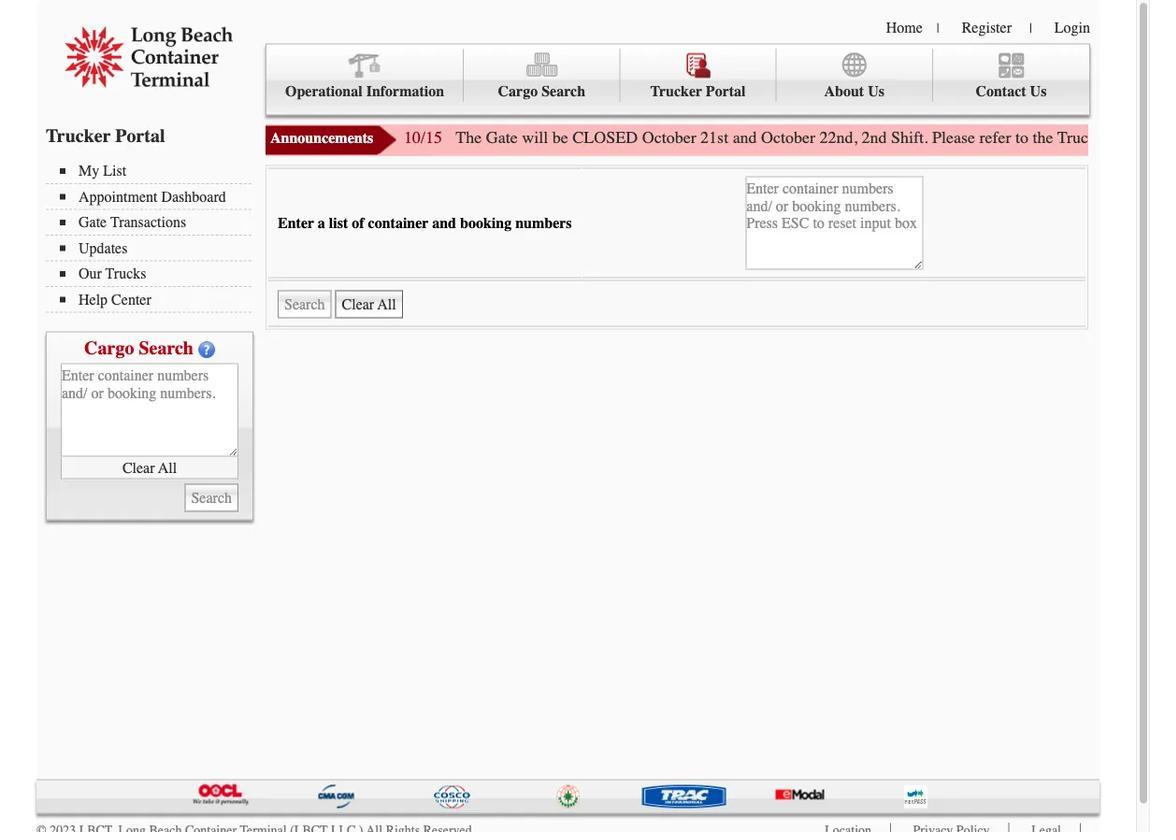 Task type: describe. For each thing, give the bounding box(es) containing it.
2 october from the left
[[762, 128, 816, 147]]

1 horizontal spatial and
[[733, 128, 757, 147]]

menu bar containing operational information
[[266, 44, 1091, 116]]

contact us
[[976, 83, 1047, 100]]

menu bar containing my list
[[46, 160, 261, 313]]

my list link
[[60, 162, 252, 180]]

transactions
[[110, 214, 186, 231]]

gate transactions link
[[60, 214, 252, 231]]

1 vertical spatial cargo
[[84, 337, 134, 359]]

ho
[[1138, 128, 1151, 147]]

trucks
[[105, 265, 146, 283]]

to
[[1016, 128, 1029, 147]]

clear
[[122, 459, 155, 476]]

of
[[352, 214, 364, 232]]

2 | from the left
[[1030, 21, 1033, 36]]

register
[[962, 19, 1012, 36]]

truck
[[1058, 128, 1097, 147]]

closed
[[573, 128, 638, 147]]

10/15 the gate will be closed october 21st and october 22nd, 2nd shift. please refer to the truck gate ho
[[404, 128, 1151, 147]]

updates
[[79, 239, 128, 257]]

search inside menu bar
[[542, 83, 586, 100]]

clear all button
[[61, 457, 239, 479]]

portal inside menu bar
[[706, 83, 746, 100]]

cargo inside menu bar
[[498, 83, 538, 100]]

contact us link
[[933, 49, 1090, 102]]

list
[[329, 214, 348, 232]]

will
[[522, 128, 548, 147]]

us for contact us
[[1031, 83, 1047, 100]]

1 horizontal spatial gate
[[486, 128, 518, 147]]

gate inside my list appointment dashboard gate transactions updates our trucks help center
[[79, 214, 107, 231]]

be
[[553, 128, 568, 147]]

register link
[[962, 19, 1012, 36]]

login
[[1055, 19, 1091, 36]]

please
[[933, 128, 976, 147]]

1 vertical spatial cargo search
[[84, 337, 194, 359]]

0 horizontal spatial trucker portal
[[46, 125, 165, 146]]

enter
[[278, 214, 314, 232]]

help center link
[[60, 291, 252, 308]]

a
[[318, 214, 325, 232]]

2nd
[[862, 128, 887, 147]]

about us
[[825, 83, 885, 100]]

center
[[111, 291, 151, 308]]

1 vertical spatial trucker
[[46, 125, 111, 146]]

shift.
[[892, 128, 929, 147]]

our trucks link
[[60, 265, 252, 283]]

Enter container numbers and/ or booking numbers.  text field
[[61, 363, 239, 457]]

appointment
[[79, 188, 158, 205]]

about
[[825, 83, 865, 100]]

operational information
[[285, 83, 445, 100]]

21st
[[701, 128, 729, 147]]



Task type: locate. For each thing, give the bounding box(es) containing it.
dashboard
[[161, 188, 226, 205]]

cargo up will
[[498, 83, 538, 100]]

trucker portal up 21st
[[651, 83, 746, 100]]

us for about us
[[868, 83, 885, 100]]

1 | from the left
[[937, 21, 940, 36]]

october
[[642, 128, 697, 147], [762, 128, 816, 147]]

us
[[868, 83, 885, 100], [1031, 83, 1047, 100]]

us right contact
[[1031, 83, 1047, 100]]

1 horizontal spatial trucker portal
[[651, 83, 746, 100]]

portal up my list 'link'
[[115, 125, 165, 146]]

trucker up my at the left top
[[46, 125, 111, 146]]

1 vertical spatial menu bar
[[46, 160, 261, 313]]

about us link
[[777, 49, 933, 102]]

0 vertical spatial portal
[[706, 83, 746, 100]]

refer
[[980, 128, 1012, 147]]

cargo
[[498, 83, 538, 100], [84, 337, 134, 359]]

search
[[542, 83, 586, 100], [139, 337, 194, 359]]

0 vertical spatial menu bar
[[266, 44, 1091, 116]]

home link
[[887, 19, 923, 36]]

0 horizontal spatial |
[[937, 21, 940, 36]]

0 horizontal spatial portal
[[115, 125, 165, 146]]

1 horizontal spatial menu bar
[[266, 44, 1091, 116]]

operational information link
[[267, 49, 464, 102]]

1 vertical spatial and
[[432, 214, 457, 232]]

cargo search
[[498, 83, 586, 100], [84, 337, 194, 359]]

login link
[[1055, 19, 1091, 36]]

None submit
[[278, 290, 332, 319], [185, 484, 239, 512], [278, 290, 332, 319], [185, 484, 239, 512]]

1 horizontal spatial trucker
[[651, 83, 703, 100]]

0 vertical spatial trucker portal
[[651, 83, 746, 100]]

home
[[887, 19, 923, 36]]

1 horizontal spatial cargo
[[498, 83, 538, 100]]

the
[[1033, 128, 1054, 147]]

0 horizontal spatial menu bar
[[46, 160, 261, 313]]

1 horizontal spatial us
[[1031, 83, 1047, 100]]

1 horizontal spatial october
[[762, 128, 816, 147]]

us right about
[[868, 83, 885, 100]]

1 vertical spatial search
[[139, 337, 194, 359]]

appointment dashboard link
[[60, 188, 252, 205]]

0 vertical spatial search
[[542, 83, 586, 100]]

the
[[456, 128, 482, 147]]

trucker up 21st
[[651, 83, 703, 100]]

0 vertical spatial cargo search
[[498, 83, 586, 100]]

|
[[937, 21, 940, 36], [1030, 21, 1033, 36]]

0 horizontal spatial cargo
[[84, 337, 134, 359]]

my list appointment dashboard gate transactions updates our trucks help center
[[79, 162, 226, 308]]

1 october from the left
[[642, 128, 697, 147]]

0 vertical spatial and
[[733, 128, 757, 147]]

trucker portal up list
[[46, 125, 165, 146]]

search up be
[[542, 83, 586, 100]]

updates link
[[60, 239, 252, 257]]

menu bar
[[266, 44, 1091, 116], [46, 160, 261, 313]]

trucker
[[651, 83, 703, 100], [46, 125, 111, 146]]

trucker portal
[[651, 83, 746, 100], [46, 125, 165, 146]]

and left booking
[[432, 214, 457, 232]]

1 us from the left
[[868, 83, 885, 100]]

Enter container numbers and/ or booking numbers. Press ESC to reset input box text field
[[746, 176, 924, 270]]

2 horizontal spatial gate
[[1102, 128, 1133, 147]]

all
[[158, 459, 177, 476]]

None button
[[335, 290, 403, 319]]

and right 21st
[[733, 128, 757, 147]]

0 horizontal spatial search
[[139, 337, 194, 359]]

operational
[[285, 83, 363, 100]]

0 vertical spatial trucker
[[651, 83, 703, 100]]

22nd,
[[820, 128, 858, 147]]

1 horizontal spatial search
[[542, 83, 586, 100]]

0 horizontal spatial october
[[642, 128, 697, 147]]

trucker portal link
[[621, 49, 777, 102]]

0 horizontal spatial and
[[432, 214, 457, 232]]

0 horizontal spatial trucker
[[46, 125, 111, 146]]

gate right the
[[486, 128, 518, 147]]

cargo search link
[[464, 49, 621, 102]]

2 us from the left
[[1031, 83, 1047, 100]]

0 horizontal spatial us
[[868, 83, 885, 100]]

help
[[79, 291, 108, 308]]

gate left the ho
[[1102, 128, 1133, 147]]

and
[[733, 128, 757, 147], [432, 214, 457, 232]]

announcements
[[270, 130, 373, 147]]

1 horizontal spatial |
[[1030, 21, 1033, 36]]

portal
[[706, 83, 746, 100], [115, 125, 165, 146]]

| left login
[[1030, 21, 1033, 36]]

gate up updates on the top of the page
[[79, 214, 107, 231]]

october left 21st
[[642, 128, 697, 147]]

trucker portal inside menu bar
[[651, 83, 746, 100]]

0 vertical spatial cargo
[[498, 83, 538, 100]]

numbers
[[516, 214, 572, 232]]

1 vertical spatial portal
[[115, 125, 165, 146]]

clear all
[[122, 459, 177, 476]]

search down help center link
[[139, 337, 194, 359]]

1 horizontal spatial portal
[[706, 83, 746, 100]]

gate
[[486, 128, 518, 147], [1102, 128, 1133, 147], [79, 214, 107, 231]]

container
[[368, 214, 429, 232]]

information
[[366, 83, 445, 100]]

october left 22nd,
[[762, 128, 816, 147]]

booking
[[460, 214, 512, 232]]

cargo down help
[[84, 337, 134, 359]]

1 vertical spatial trucker portal
[[46, 125, 165, 146]]

1 horizontal spatial cargo search
[[498, 83, 586, 100]]

our
[[79, 265, 102, 283]]

0 horizontal spatial cargo search
[[84, 337, 194, 359]]

cargo search down center
[[84, 337, 194, 359]]

portal up 21st
[[706, 83, 746, 100]]

| right home link
[[937, 21, 940, 36]]

cargo search up will
[[498, 83, 586, 100]]

enter a list of container and booking numbers
[[278, 214, 572, 232]]

0 horizontal spatial gate
[[79, 214, 107, 231]]

my
[[79, 162, 99, 180]]

contact
[[976, 83, 1027, 100]]

list
[[103, 162, 126, 180]]

10/15
[[404, 128, 443, 147]]



Task type: vqa. For each thing, say whether or not it's contained in the screenshot.
the topmost Materials
no



